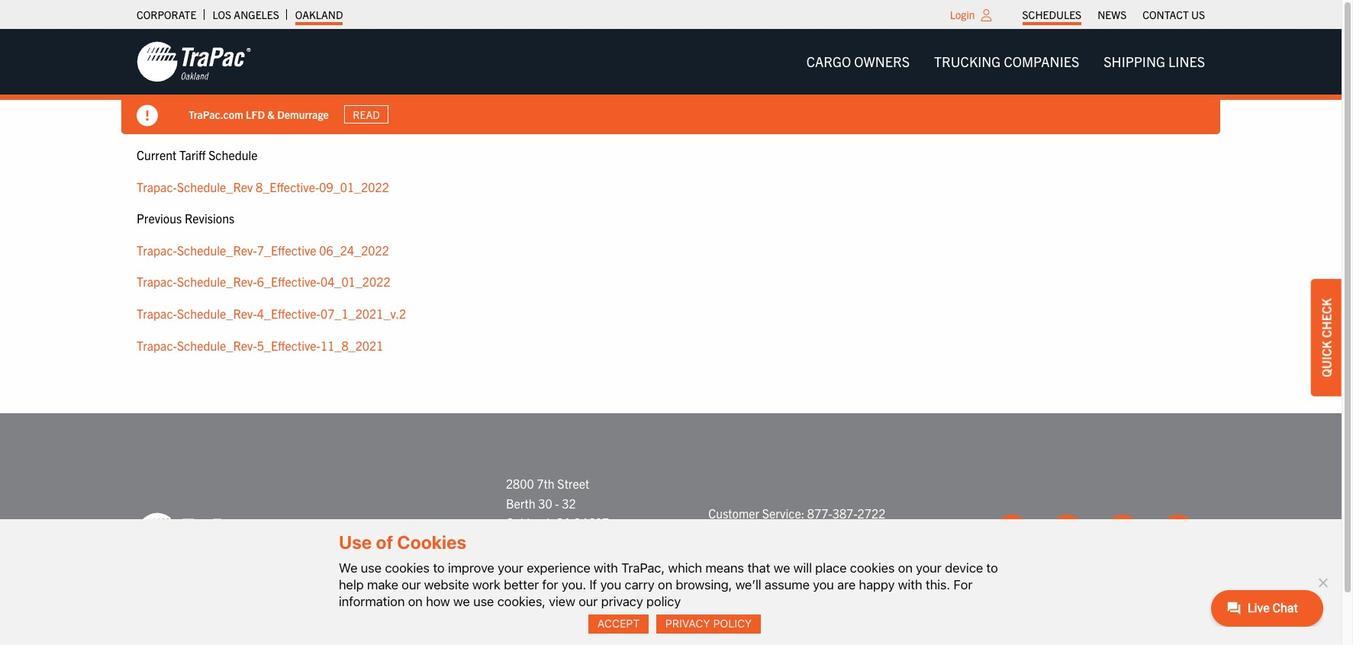 Task type: describe. For each thing, give the bounding box(es) containing it.
banner containing cargo owners
[[0, 29, 1354, 134]]

work
[[473, 578, 501, 593]]

trapac-schedule_rev 8_effective-09_01_2022
[[137, 179, 389, 194]]

quick check link
[[1312, 280, 1342, 397]]

los angeles link
[[213, 4, 279, 25]]

trucking
[[935, 53, 1001, 70]]

7th
[[537, 477, 555, 492]]

cargo owners
[[807, 53, 910, 70]]

privacy
[[666, 618, 711, 631]]

ca
[[556, 516, 571, 531]]

0 horizontal spatial with
[[594, 561, 618, 576]]

877-
[[808, 506, 833, 521]]

for
[[543, 578, 559, 593]]

07_1_2021_v.2
[[321, 306, 406, 321]]

website
[[424, 578, 469, 593]]

use of cookies we use cookies to improve your experience with trapac, which means that we will place cookies on your device to help make our website work better for you. if you carry on browsing, we'll assume you are happy with this. for information on how we use cookies, view our privacy policy
[[339, 533, 999, 610]]

make
[[367, 578, 399, 593]]

trapac-schedule_rev-4_effective-07_1_2021_v.2 link
[[137, 306, 406, 321]]

&
[[268, 107, 275, 121]]

2 your from the left
[[916, 561, 942, 576]]

trapac- for trapac-schedule_rev-7_effective 06_24_2022
[[137, 243, 177, 258]]

contact us
[[1143, 8, 1206, 21]]

privacy
[[601, 595, 643, 610]]

privacy policy link
[[657, 615, 761, 635]]

news
[[1098, 8, 1127, 21]]

schedules link
[[1023, 4, 1082, 25]]

assume
[[765, 578, 810, 593]]

schedule_rev
[[177, 179, 253, 194]]

companies
[[1004, 53, 1080, 70]]

-
[[555, 496, 559, 511]]

carry
[[625, 578, 655, 593]]

we'll
[[736, 578, 762, 593]]

that
[[748, 561, 771, 576]]

oakland image for footer containing 2800 7th street
[[137, 512, 251, 555]]

no image
[[1316, 576, 1331, 591]]

are
[[838, 578, 856, 593]]

los angeles
[[213, 8, 279, 21]]

trapac- for trapac-schedule_rev 8_effective-09_01_2022
[[137, 179, 177, 194]]

2 vertical spatial on
[[408, 595, 423, 610]]

06_24_2022
[[319, 243, 389, 258]]

policy
[[714, 618, 752, 631]]

2800
[[506, 477, 534, 492]]

firms code:  y549 port code:  2811
[[506, 555, 599, 590]]

11_8_2021
[[321, 338, 384, 353]]

lines
[[1169, 53, 1206, 70]]

8_effective-
[[256, 179, 319, 194]]

schedule_rev- for 7_effective
[[177, 243, 257, 258]]

trapac,
[[622, 561, 665, 576]]

1 to from the left
[[433, 561, 445, 576]]

read
[[353, 108, 380, 121]]

2722
[[858, 506, 886, 521]]

09_01_2022
[[319, 179, 389, 194]]

current tariff schedule
[[137, 147, 258, 163]]

login link
[[950, 8, 975, 21]]

previous revisions
[[137, 211, 235, 226]]

5_effective-
[[257, 338, 321, 353]]

accept
[[598, 618, 640, 631]]

this.
[[926, 578, 951, 593]]

shipping lines
[[1104, 53, 1206, 70]]

schedule_rev- for 5_effective-
[[177, 338, 257, 353]]

oakland image for banner containing cargo owners
[[137, 40, 251, 83]]

6_effective-
[[257, 274, 321, 290]]

we
[[339, 561, 358, 576]]

check
[[1319, 299, 1335, 338]]

street
[[558, 477, 590, 492]]

trucking companies link
[[922, 46, 1092, 77]]

trapac-schedule_rev-7_effective 06_24_2022 link
[[137, 243, 389, 258]]

cookies,
[[498, 595, 546, 610]]

browsing,
[[676, 578, 732, 593]]

for
[[954, 578, 973, 593]]

policy
[[647, 595, 681, 610]]

previous
[[137, 211, 182, 226]]

owners
[[855, 53, 910, 70]]

trapac.com lfd & demurrage
[[189, 107, 329, 121]]

los
[[213, 8, 231, 21]]

customer service: 877-387-2722
[[709, 506, 886, 521]]

0 horizontal spatial oakland
[[295, 8, 343, 21]]

privacy policy
[[666, 618, 752, 631]]

cookies
[[397, 533, 467, 554]]

improve
[[448, 561, 495, 576]]

login
[[950, 8, 975, 21]]

device
[[945, 561, 984, 576]]

trapac-schedule_rev-4_effective-07_1_2021_v.2
[[137, 306, 406, 321]]

footer containing 2800 7th street
[[0, 414, 1342, 646]]



Task type: locate. For each thing, give the bounding box(es) containing it.
of
[[376, 533, 393, 554]]

service:
[[763, 506, 805, 521]]

y549
[[571, 555, 599, 570]]

0 vertical spatial our
[[402, 578, 421, 593]]

code: up for
[[539, 555, 568, 570]]

schedule_rev- up trapac-schedule_rev-5_effective-11_8_2021 link
[[177, 306, 257, 321]]

trapac-schedule_rev-7_effective 06_24_2022
[[137, 243, 389, 258]]

2 trapac- from the top
[[137, 243, 177, 258]]

trucking companies
[[935, 53, 1080, 70]]

menu bar up shipping
[[1015, 4, 1214, 25]]

place
[[816, 561, 847, 576]]

corporate link
[[137, 4, 197, 25]]

contact
[[1143, 8, 1189, 21]]

we up 'assume'
[[774, 561, 791, 576]]

2 you from the left
[[813, 578, 834, 593]]

1 horizontal spatial you
[[813, 578, 834, 593]]

how
[[426, 595, 450, 610]]

4 trapac- from the top
[[137, 306, 177, 321]]

your
[[498, 561, 524, 576], [916, 561, 942, 576]]

corporate
[[137, 8, 197, 21]]

schedule_rev- for 4_effective-
[[177, 306, 257, 321]]

4_effective-
[[257, 306, 321, 321]]

1 schedule_rev- from the top
[[177, 243, 257, 258]]

1 vertical spatial we
[[454, 595, 470, 610]]

0 vertical spatial use
[[361, 561, 382, 576]]

your up this. on the right bottom of the page
[[916, 561, 942, 576]]

0 horizontal spatial to
[[433, 561, 445, 576]]

trapac- for trapac-schedule_rev-6_effective-04_01_2022
[[137, 274, 177, 290]]

code: up 'view'
[[531, 574, 560, 590]]

schedule_rev- down trapac-schedule_rev-4_effective-07_1_2021_v.2 link
[[177, 338, 257, 353]]

our right the make
[[402, 578, 421, 593]]

0 vertical spatial oakland
[[295, 8, 343, 21]]

with up if
[[594, 561, 618, 576]]

3 trapac- from the top
[[137, 274, 177, 290]]

2 cookies from the left
[[850, 561, 895, 576]]

us
[[1192, 8, 1206, 21]]

1 vertical spatial menu bar
[[795, 46, 1218, 77]]

oakland
[[295, 8, 343, 21], [351, 525, 407, 541]]

1 horizontal spatial oakland
[[351, 525, 407, 541]]

schedule
[[209, 147, 258, 163]]

firms
[[506, 555, 536, 570]]

will
[[794, 561, 812, 576]]

trapac-schedule_rev-5_effective-11_8_2021
[[137, 338, 384, 353]]

trapac-
[[137, 179, 177, 194], [137, 243, 177, 258], [137, 274, 177, 290], [137, 306, 177, 321], [137, 338, 177, 353]]

0 vertical spatial menu bar
[[1015, 4, 1214, 25]]

accept link
[[589, 615, 649, 635]]

1 your from the left
[[498, 561, 524, 576]]

better
[[504, 578, 539, 593]]

oakland image
[[137, 40, 251, 83], [137, 512, 251, 555]]

30
[[539, 496, 553, 511]]

schedule_rev- for 6_effective-
[[177, 274, 257, 290]]

quick
[[1319, 341, 1335, 378]]

1 vertical spatial our
[[579, 595, 598, 610]]

2 oakland image from the top
[[137, 512, 251, 555]]

shipping lines link
[[1092, 46, 1218, 77]]

0 vertical spatial we
[[774, 561, 791, 576]]

means
[[706, 561, 744, 576]]

2 to from the left
[[987, 561, 999, 576]]

2811
[[563, 574, 591, 590]]

current
[[137, 147, 177, 163]]

we down website
[[454, 595, 470, 610]]

1 trapac- from the top
[[137, 179, 177, 194]]

your up better
[[498, 561, 524, 576]]

use
[[339, 533, 372, 554]]

cargo
[[807, 53, 851, 70]]

0 horizontal spatial we
[[454, 595, 470, 610]]

1 vertical spatial on
[[658, 578, 673, 593]]

4 schedule_rev- from the top
[[177, 338, 257, 353]]

2800 7th street berth 30 - 32 oakland, ca 94607
[[506, 477, 609, 531]]

1 oakland image from the top
[[137, 40, 251, 83]]

trapac-schedule_rev-5_effective-11_8_2021 link
[[137, 338, 384, 353]]

menu bar
[[1015, 4, 1214, 25], [795, 46, 1218, 77]]

cookies
[[385, 561, 430, 576], [850, 561, 895, 576]]

trapac-schedule_rev-6_effective-04_01_2022 link
[[137, 274, 391, 290]]

footer
[[0, 414, 1342, 646]]

1 horizontal spatial your
[[916, 561, 942, 576]]

on left how
[[408, 595, 423, 610]]

you down place
[[813, 578, 834, 593]]

1 vertical spatial oakland image
[[137, 512, 251, 555]]

on
[[898, 561, 913, 576], [658, 578, 673, 593], [408, 595, 423, 610]]

use down work
[[473, 595, 494, 610]]

with left this. on the right bottom of the page
[[898, 578, 923, 593]]

0 vertical spatial with
[[594, 561, 618, 576]]

main content containing current tariff schedule
[[121, 146, 1221, 368]]

2 horizontal spatial on
[[898, 561, 913, 576]]

1 horizontal spatial cookies
[[850, 561, 895, 576]]

we
[[774, 561, 791, 576], [454, 595, 470, 610]]

1 horizontal spatial we
[[774, 561, 791, 576]]

1 vertical spatial oakland
[[351, 525, 407, 541]]

contact us link
[[1143, 4, 1206, 25]]

help
[[339, 578, 364, 593]]

0 horizontal spatial use
[[361, 561, 382, 576]]

light image
[[982, 9, 992, 21]]

lfd
[[246, 107, 265, 121]]

schedule_rev- down "trapac-schedule_rev-7_effective 06_24_2022" 'link'
[[177, 274, 257, 290]]

3 schedule_rev- from the top
[[177, 306, 257, 321]]

to right device
[[987, 561, 999, 576]]

read link
[[344, 105, 389, 124]]

trapac- for trapac-schedule_rev-4_effective-07_1_2021_v.2
[[137, 306, 177, 321]]

0 horizontal spatial cookies
[[385, 561, 430, 576]]

94607
[[574, 516, 609, 531]]

you
[[601, 578, 622, 593], [813, 578, 834, 593]]

schedule_rev- down revisions
[[177, 243, 257, 258]]

1 horizontal spatial our
[[579, 595, 598, 610]]

which
[[668, 561, 703, 576]]

shipping
[[1104, 53, 1166, 70]]

use up the make
[[361, 561, 382, 576]]

happy
[[859, 578, 895, 593]]

experience
[[527, 561, 591, 576]]

on left device
[[898, 561, 913, 576]]

oakland image inside footer
[[137, 512, 251, 555]]

04_01_2022
[[321, 274, 391, 290]]

32
[[562, 496, 576, 511]]

oakland,
[[506, 516, 553, 531]]

trapac-schedule_rev 8_effective-09_01_2022 link
[[137, 179, 389, 194]]

banner
[[0, 29, 1354, 134]]

5 trapac- from the top
[[137, 338, 177, 353]]

menu bar containing schedules
[[1015, 4, 1214, 25]]

view
[[549, 595, 576, 610]]

customer
[[709, 506, 760, 521]]

menu bar down light image
[[795, 46, 1218, 77]]

1 vertical spatial use
[[473, 595, 494, 610]]

1 horizontal spatial on
[[658, 578, 673, 593]]

1 cookies from the left
[[385, 561, 430, 576]]

our
[[402, 578, 421, 593], [579, 595, 598, 610]]

0 vertical spatial code:
[[539, 555, 568, 570]]

quick check
[[1319, 299, 1335, 378]]

with
[[594, 561, 618, 576], [898, 578, 923, 593]]

berth
[[506, 496, 536, 511]]

to
[[433, 561, 445, 576], [987, 561, 999, 576]]

0 vertical spatial on
[[898, 561, 913, 576]]

1 horizontal spatial with
[[898, 578, 923, 593]]

you.
[[562, 578, 586, 593]]

oakland up we
[[351, 525, 407, 541]]

0 vertical spatial oakland image
[[137, 40, 251, 83]]

main content
[[121, 146, 1221, 368]]

revisions
[[185, 211, 235, 226]]

0 horizontal spatial your
[[498, 561, 524, 576]]

tariff
[[179, 147, 206, 163]]

cargo owners link
[[795, 46, 922, 77]]

1 vertical spatial with
[[898, 578, 923, 593]]

our down if
[[579, 595, 598, 610]]

oakland right the angeles
[[295, 8, 343, 21]]

on up policy
[[658, 578, 673, 593]]

0 horizontal spatial you
[[601, 578, 622, 593]]

cookies up the make
[[385, 561, 430, 576]]

1 you from the left
[[601, 578, 622, 593]]

7_effective
[[257, 243, 317, 258]]

trapac- for trapac-schedule_rev-5_effective-11_8_2021
[[137, 338, 177, 353]]

to up website
[[433, 561, 445, 576]]

solid image
[[137, 105, 158, 127]]

angeles
[[234, 8, 279, 21]]

cookies up happy
[[850, 561, 895, 576]]

2 schedule_rev- from the top
[[177, 274, 257, 290]]

trapac-schedule_rev-6_effective-04_01_2022
[[137, 274, 391, 290]]

1 horizontal spatial to
[[987, 561, 999, 576]]

information
[[339, 595, 405, 610]]

1 horizontal spatial use
[[473, 595, 494, 610]]

you right if
[[601, 578, 622, 593]]

0 horizontal spatial our
[[402, 578, 421, 593]]

0 horizontal spatial on
[[408, 595, 423, 610]]

menu bar containing cargo owners
[[795, 46, 1218, 77]]

1 vertical spatial code:
[[531, 574, 560, 590]]

port
[[506, 574, 528, 590]]



Task type: vqa. For each thing, say whether or not it's contained in the screenshot.
MARINE related to TRANSPORT
no



